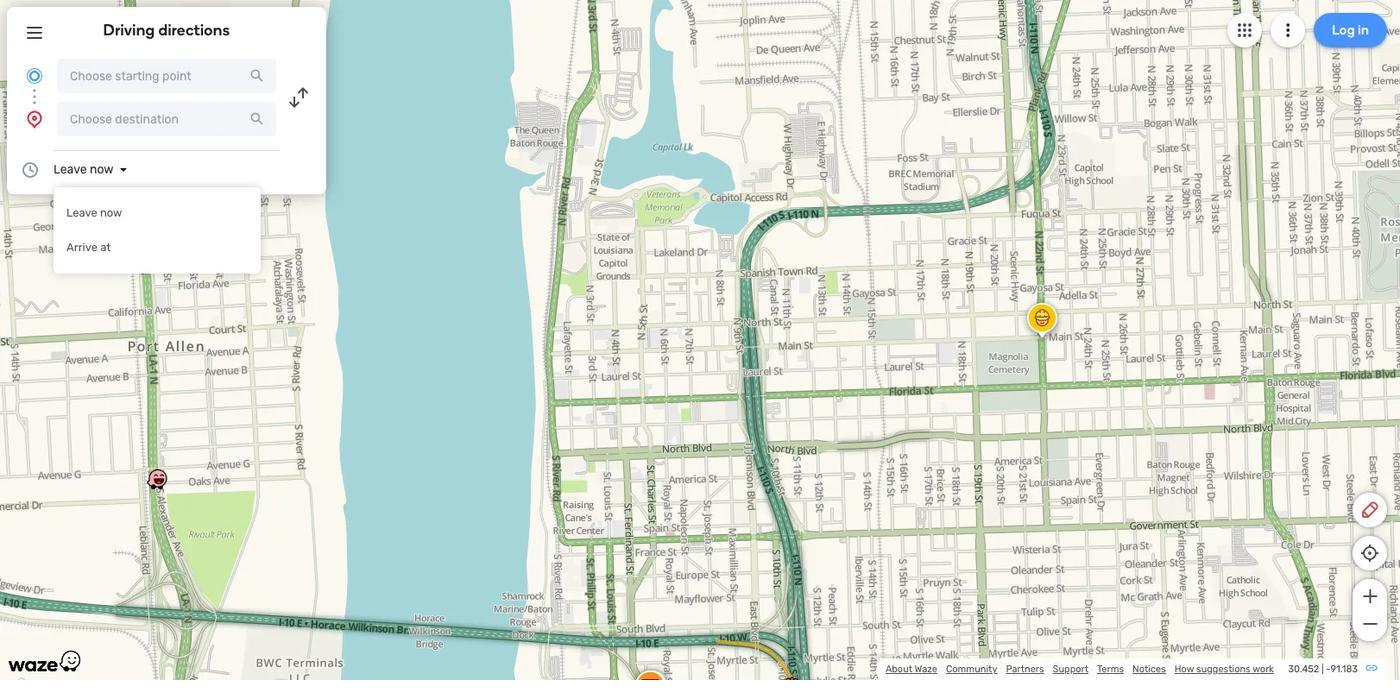Task type: vqa. For each thing, say whether or not it's contained in the screenshot.
Support LINK at right
yes



Task type: describe. For each thing, give the bounding box(es) containing it.
community link
[[946, 664, 998, 675]]

waze
[[915, 664, 938, 675]]

support
[[1053, 664, 1089, 675]]

link image
[[1365, 661, 1379, 675]]

driving directions
[[103, 21, 230, 40]]

how
[[1175, 664, 1195, 675]]

0 vertical spatial now
[[90, 162, 114, 177]]

Choose starting point text field
[[57, 59, 276, 93]]

current location image
[[24, 66, 45, 86]]

work
[[1253, 664, 1275, 675]]

|
[[1322, 664, 1324, 675]]

Choose destination text field
[[57, 102, 276, 136]]

location image
[[24, 109, 45, 130]]

30.452 | -91.183
[[1289, 664, 1358, 675]]

zoom in image
[[1360, 586, 1381, 607]]

how suggestions work link
[[1175, 664, 1275, 675]]

about waze community partners support terms notices how suggestions work
[[886, 664, 1275, 675]]



Task type: locate. For each thing, give the bounding box(es) containing it.
community
[[946, 664, 998, 675]]

zoom out image
[[1360, 614, 1381, 635]]

terms link
[[1098, 664, 1124, 675]]

0 vertical spatial leave
[[54, 162, 87, 177]]

about
[[886, 664, 913, 675]]

1 vertical spatial leave
[[66, 206, 97, 219]]

partners link
[[1006, 664, 1045, 675]]

leave up arrive
[[66, 206, 97, 219]]

support link
[[1053, 664, 1089, 675]]

1 vertical spatial now
[[100, 206, 122, 219]]

now up "at"
[[100, 206, 122, 219]]

leave
[[54, 162, 87, 177], [66, 206, 97, 219]]

leave now up the arrive at
[[66, 206, 122, 219]]

leave now
[[54, 162, 114, 177], [66, 206, 122, 219]]

directions
[[158, 21, 230, 40]]

leave now right the clock icon
[[54, 162, 114, 177]]

notices link
[[1133, 664, 1166, 675]]

arrive at option
[[54, 231, 261, 265]]

terms
[[1098, 664, 1124, 675]]

clock image
[[20, 160, 41, 180]]

partners
[[1006, 664, 1045, 675]]

0 vertical spatial leave now
[[54, 162, 114, 177]]

driving
[[103, 21, 155, 40]]

leave now option
[[54, 196, 261, 231]]

leave now inside option
[[66, 206, 122, 219]]

arrive at
[[66, 241, 111, 254]]

suggestions
[[1197, 664, 1251, 675]]

now inside option
[[100, 206, 122, 219]]

-
[[1327, 664, 1331, 675]]

91.183
[[1331, 664, 1358, 675]]

arrive
[[66, 241, 98, 254]]

leave inside leave now option
[[66, 206, 97, 219]]

pencil image
[[1360, 500, 1381, 521]]

30.452
[[1289, 664, 1320, 675]]

now
[[90, 162, 114, 177], [100, 206, 122, 219]]

leave right the clock icon
[[54, 162, 87, 177]]

1 vertical spatial leave now
[[66, 206, 122, 219]]

now up leave now option
[[90, 162, 114, 177]]

at
[[100, 241, 111, 254]]

about waze link
[[886, 664, 938, 675]]

notices
[[1133, 664, 1166, 675]]



